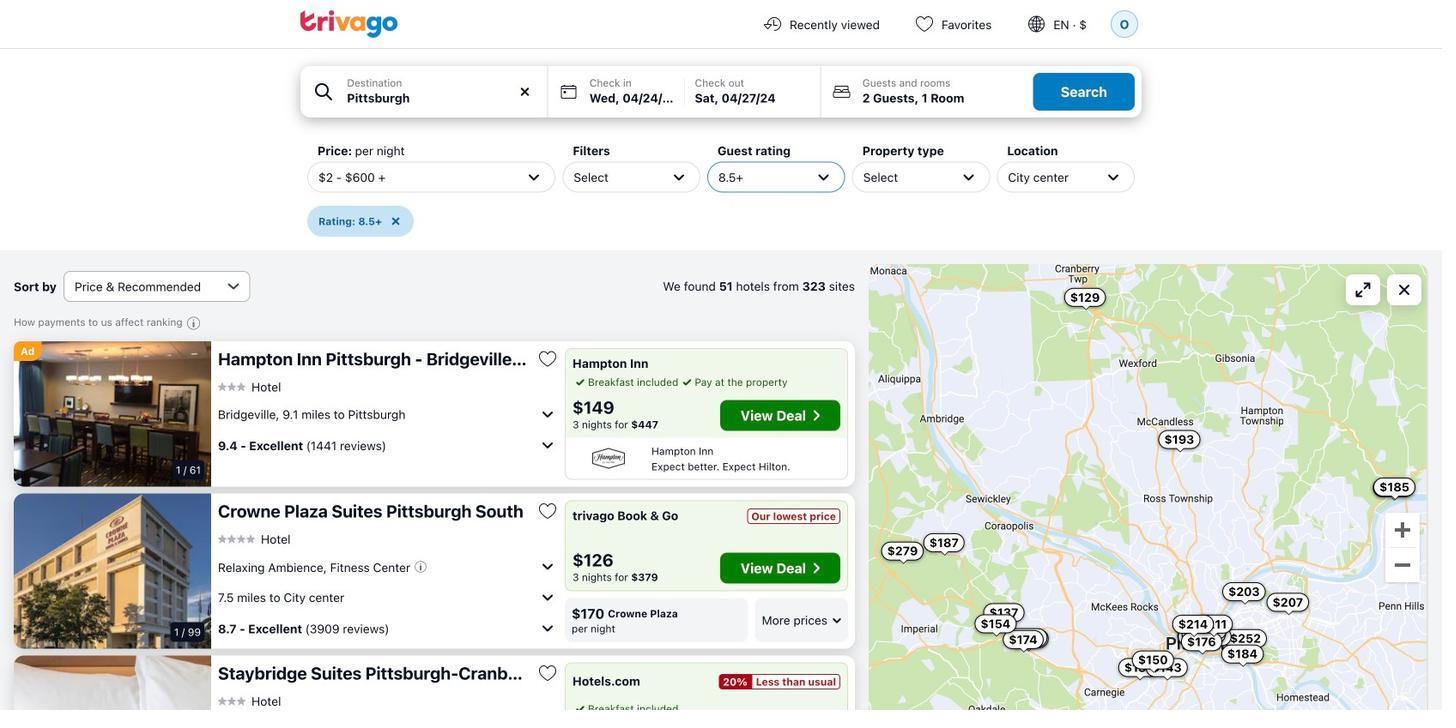 Task type: vqa. For each thing, say whether or not it's contained in the screenshot.
Staybridge Suites Pittsburgh-Cranberry Township, (Pittsburgh, Usa) "image"
yes



Task type: locate. For each thing, give the bounding box(es) containing it.
clear image
[[518, 84, 533, 100]]

crowne plaza suites pittsburgh south, (pittsburgh, usa) image
[[14, 494, 211, 650]]

map region
[[869, 264, 1429, 711]]

Where to? search field
[[347, 89, 537, 107]]

None field
[[301, 66, 548, 118]]



Task type: describe. For each thing, give the bounding box(es) containing it.
staybridge suites pittsburgh-cranberry township, (pittsburgh, usa) image
[[14, 656, 211, 711]]

hampton inn image
[[573, 447, 645, 471]]

trivago logo image
[[301, 10, 398, 38]]

hampton inn pittsburgh - bridgeville, pa, (bridgeville, usa) image
[[14, 342, 211, 487]]



